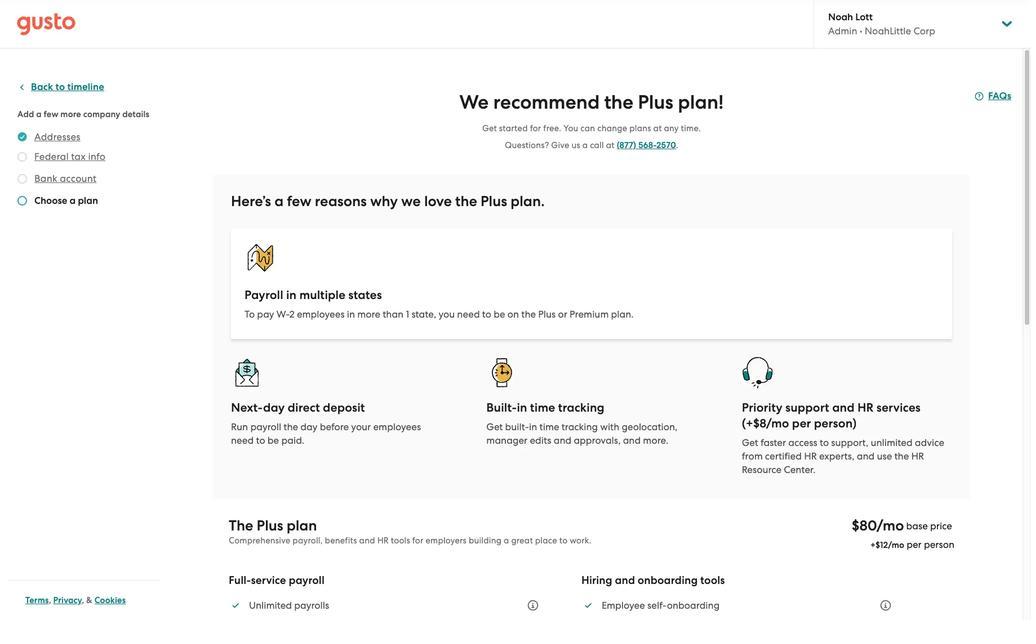 Task type: vqa. For each thing, say whether or not it's contained in the screenshot.
We'll
no



Task type: describe. For each thing, give the bounding box(es) containing it.
bank
[[34, 173, 57, 184]]

can
[[581, 123, 595, 134]]

1 horizontal spatial for
[[530, 123, 541, 134]]

1 horizontal spatial tools
[[701, 574, 725, 587]]

need inside "run payroll the day before your employees need to be paid."
[[231, 435, 254, 446]]

onboarding for self-
[[667, 600, 720, 612]]

to inside get faster access to support, unlimited advice from certified hr experts, and use the hr resource center.
[[820, 437, 829, 449]]

person)
[[814, 417, 857, 431]]

deposit
[[323, 401, 365, 415]]

plus left or
[[538, 309, 556, 320]]

certified
[[765, 451, 802, 462]]

approvals,
[[574, 435, 621, 446]]

paid.
[[282, 435, 304, 446]]

&
[[86, 596, 92, 606]]

full-service payroll
[[229, 574, 325, 587]]

tracking inside get built-in time tracking with geolocation, manager edits and approvals, and more.
[[562, 422, 598, 433]]

day inside "run payroll the day before your employees need to be paid."
[[301, 422, 318, 433]]

any
[[664, 123, 679, 134]]

before
[[320, 422, 349, 433]]

your
[[351, 422, 371, 433]]

state,
[[412, 309, 436, 320]]

started
[[499, 123, 528, 134]]

timeline
[[67, 81, 104, 93]]

noahlittle
[[865, 25, 912, 37]]

and inside get faster access to support, unlimited advice from certified hr experts, and use the hr resource center.
[[857, 451, 875, 462]]

plus inside the plus plan comprehensive payroll, benefits and hr tools for employers building a great place to work.
[[257, 517, 283, 535]]

568-
[[639, 140, 657, 150]]

(+$8/mo
[[742, 417, 790, 431]]

•
[[860, 25, 863, 37]]

why
[[370, 193, 398, 210]]

federal tax info button
[[34, 150, 106, 163]]

choose a plan list
[[17, 130, 156, 210]]

faster
[[761, 437, 786, 449]]

a right us
[[583, 140, 588, 150]]

+$ 12 /mo per person
[[871, 540, 955, 551]]

hr inside the plus plan comprehensive payroll, benefits and hr tools for employers building a great place to work.
[[377, 536, 389, 546]]

built-in time tracking
[[487, 401, 605, 415]]

run
[[231, 422, 248, 433]]

account
[[60, 173, 97, 184]]

employee
[[602, 600, 645, 612]]

and inside the plus plan comprehensive payroll, benefits and hr tools for employers building a great place to work.
[[359, 536, 375, 546]]

2570
[[657, 140, 676, 150]]

we
[[460, 91, 489, 114]]

price
[[931, 521, 953, 532]]

privacy link
[[53, 596, 82, 606]]

plan for a
[[78, 195, 98, 207]]

hr down access
[[804, 451, 817, 462]]

noah
[[829, 11, 853, 23]]

payroll in multiple states
[[245, 288, 382, 303]]

circle check image
[[17, 130, 27, 144]]

to
[[245, 309, 255, 320]]

we
[[401, 193, 421, 210]]

support
[[786, 401, 830, 415]]

full-
[[229, 574, 251, 587]]

1 horizontal spatial more
[[358, 309, 380, 320]]

1 vertical spatial at
[[606, 140, 615, 150]]

1 vertical spatial payroll
[[289, 574, 325, 587]]

few for more
[[44, 109, 58, 119]]

questions? give us a call at (877) 568-2570 .
[[505, 140, 679, 150]]

building
[[469, 536, 502, 546]]

get for built-in time tracking
[[487, 422, 503, 433]]

check image for federal
[[17, 152, 27, 162]]

the plus plan comprehensive payroll, benefits and hr tools for employers building a great place to work.
[[229, 517, 592, 546]]

terms , privacy , & cookies
[[25, 596, 126, 606]]

priority support and hr services (+$8/mo per person)
[[742, 401, 921, 431]]

priority
[[742, 401, 783, 415]]

great
[[511, 536, 533, 546]]

check image
[[17, 196, 27, 206]]

plan!
[[678, 91, 724, 114]]

free.
[[544, 123, 562, 134]]

get started for free. you can change plans at any time.
[[482, 123, 701, 134]]

0 vertical spatial need
[[457, 309, 480, 320]]

with
[[600, 422, 620, 433]]

federal tax info
[[34, 151, 106, 162]]

or
[[558, 309, 568, 320]]

/mo for 80
[[877, 517, 904, 535]]

in down states
[[347, 309, 355, 320]]

0 vertical spatial at
[[654, 123, 662, 134]]

work.
[[570, 536, 592, 546]]

run payroll the day before your employees need to be paid.
[[231, 422, 421, 446]]

$
[[852, 517, 860, 535]]

payroll inside "run payroll the day before your employees need to be paid."
[[250, 422, 281, 433]]

0 vertical spatial plan.
[[511, 193, 545, 210]]

than
[[383, 309, 404, 320]]

be inside "run payroll the day before your employees need to be paid."
[[268, 435, 279, 446]]

the inside "run payroll the day before your employees need to be paid."
[[284, 422, 298, 433]]

here's a few reasons why we love the plus plan.
[[231, 193, 545, 210]]

terms link
[[25, 596, 49, 606]]

on
[[508, 309, 519, 320]]

+$
[[871, 541, 881, 551]]

get faster access to support, unlimited advice from certified hr experts, and use the hr resource center.
[[742, 437, 945, 476]]

1
[[406, 309, 409, 320]]

and down geolocation,
[[623, 435, 641, 446]]

the inside get faster access to support, unlimited advice from certified hr experts, and use the hr resource center.
[[895, 451, 909, 462]]

a for choose a plan
[[70, 195, 76, 207]]

0 vertical spatial be
[[494, 309, 505, 320]]

unlimited
[[249, 600, 292, 612]]

and up employee
[[615, 574, 635, 587]]

choose a plan
[[34, 195, 98, 207]]

hiring and onboarding tools
[[582, 574, 725, 587]]

built-
[[505, 422, 529, 433]]

get for priority support and hr services (+$8/mo per person)
[[742, 437, 759, 449]]

onboarding for and
[[638, 574, 698, 587]]

info
[[88, 151, 106, 162]]

plan for plus
[[287, 517, 317, 535]]

(877)
[[617, 140, 636, 150]]

benefits
[[325, 536, 357, 546]]

federal
[[34, 151, 69, 162]]

.
[[676, 140, 679, 150]]

direct
[[288, 401, 320, 415]]

2 , from the left
[[82, 596, 84, 606]]

tools inside the plus plan comprehensive payroll, benefits and hr tools for employers building a great place to work.
[[391, 536, 410, 546]]

1 horizontal spatial plan.
[[611, 309, 634, 320]]

employers
[[426, 536, 467, 546]]

questions?
[[505, 140, 549, 150]]

$ 80 /mo base price
[[852, 517, 953, 535]]

geolocation,
[[622, 422, 678, 433]]

states
[[349, 288, 382, 303]]



Task type: locate. For each thing, give the bounding box(es) containing it.
1 horizontal spatial plan
[[287, 517, 317, 535]]

0 horizontal spatial plan.
[[511, 193, 545, 210]]

1 horizontal spatial payroll
[[289, 574, 325, 587]]

0 horizontal spatial more
[[61, 109, 81, 119]]

the up paid.
[[284, 422, 298, 433]]

(877) 568-2570 link
[[617, 140, 676, 150]]

, left privacy
[[49, 596, 51, 606]]

more
[[61, 109, 81, 119], [358, 309, 380, 320]]

employees inside "run payroll the day before your employees need to be paid."
[[373, 422, 421, 433]]

0 horizontal spatial employees
[[297, 309, 345, 320]]

at right call
[[606, 140, 615, 150]]

tax
[[71, 151, 86, 162]]

0 vertical spatial employees
[[297, 309, 345, 320]]

to right back
[[56, 81, 65, 93]]

next-day direct deposit
[[231, 401, 365, 415]]

1 vertical spatial day
[[301, 422, 318, 433]]

next-
[[231, 401, 263, 415]]

few left reasons
[[287, 193, 312, 210]]

/mo up 12
[[877, 517, 904, 535]]

tracking up get built-in time tracking with geolocation, manager edits and approvals, and more.
[[558, 401, 605, 415]]

0 horizontal spatial payroll
[[250, 422, 281, 433]]

per inside priority support and hr services (+$8/mo per person)
[[792, 417, 811, 431]]

in up built- on the bottom
[[517, 401, 527, 415]]

faqs
[[989, 90, 1012, 102]]

and right the benefits at bottom
[[359, 536, 375, 546]]

company
[[83, 109, 120, 119]]

love
[[424, 193, 452, 210]]

employees right your
[[373, 422, 421, 433]]

services
[[877, 401, 921, 415]]

0 vertical spatial get
[[482, 123, 497, 134]]

1 vertical spatial for
[[412, 536, 424, 546]]

a right add
[[36, 109, 42, 119]]

w-
[[277, 309, 289, 320]]

more down states
[[358, 309, 380, 320]]

multiple
[[300, 288, 346, 303]]

0 horizontal spatial per
[[792, 417, 811, 431]]

be left the on
[[494, 309, 505, 320]]

in inside get built-in time tracking with geolocation, manager edits and approvals, and more.
[[529, 422, 537, 433]]

base
[[907, 521, 928, 532]]

1 vertical spatial plan.
[[611, 309, 634, 320]]

hr inside priority support and hr services (+$8/mo per person)
[[858, 401, 874, 415]]

self-
[[648, 600, 667, 612]]

0 vertical spatial for
[[530, 123, 541, 134]]

0 horizontal spatial tools
[[391, 536, 410, 546]]

tracking up approvals,
[[562, 422, 598, 433]]

day
[[263, 401, 285, 415], [301, 422, 318, 433]]

tools left employers
[[391, 536, 410, 546]]

get up manager
[[487, 422, 503, 433]]

we recommend the plus plan!
[[460, 91, 724, 114]]

employees
[[297, 309, 345, 320], [373, 422, 421, 433]]

get inside get faster access to support, unlimited advice from certified hr experts, and use the hr resource center.
[[742, 437, 759, 449]]

1 vertical spatial need
[[231, 435, 254, 446]]

plan inside the plus plan comprehensive payroll, benefits and hr tools for employers building a great place to work.
[[287, 517, 317, 535]]

get left the started
[[482, 123, 497, 134]]

payroll
[[245, 288, 283, 303]]

to inside "run payroll the day before your employees need to be paid."
[[256, 435, 265, 446]]

pay
[[257, 309, 274, 320]]

80
[[860, 517, 877, 535]]

0 horizontal spatial day
[[263, 401, 285, 415]]

and right edits
[[554, 435, 572, 446]]

1 horizontal spatial employees
[[373, 422, 421, 433]]

check image down circle check icon
[[17, 152, 27, 162]]

1 horizontal spatial need
[[457, 309, 480, 320]]

few up addresses button
[[44, 109, 58, 119]]

plus up plans
[[638, 91, 674, 114]]

get up from
[[742, 437, 759, 449]]

details
[[122, 109, 149, 119]]

a inside list
[[70, 195, 76, 207]]

1 vertical spatial check image
[[17, 174, 27, 184]]

time
[[530, 401, 555, 415], [540, 422, 559, 433]]

for
[[530, 123, 541, 134], [412, 536, 424, 546]]

0 vertical spatial tracking
[[558, 401, 605, 415]]

in up edits
[[529, 422, 537, 433]]

0 horizontal spatial plan
[[78, 195, 98, 207]]

addresses button
[[34, 130, 80, 144]]

1 vertical spatial /mo
[[888, 541, 905, 551]]

0 vertical spatial per
[[792, 417, 811, 431]]

0 horizontal spatial at
[[606, 140, 615, 150]]

1 vertical spatial employees
[[373, 422, 421, 433]]

12
[[881, 541, 888, 551]]

payroll up payrolls
[[289, 574, 325, 587]]

for left employers
[[412, 536, 424, 546]]

in
[[286, 288, 297, 303], [347, 309, 355, 320], [517, 401, 527, 415], [529, 422, 537, 433]]

2 check image from the top
[[17, 174, 27, 184]]

day down direct
[[301, 422, 318, 433]]

day left direct
[[263, 401, 285, 415]]

unlimited
[[871, 437, 913, 449]]

at
[[654, 123, 662, 134], [606, 140, 615, 150]]

0 horizontal spatial for
[[412, 536, 424, 546]]

0 vertical spatial time
[[530, 401, 555, 415]]

hr left services
[[858, 401, 874, 415]]

plus
[[638, 91, 674, 114], [481, 193, 507, 210], [538, 309, 556, 320], [257, 517, 283, 535]]

to inside the plus plan comprehensive payroll, benefits and hr tools for employers building a great place to work.
[[560, 536, 568, 546]]

premium
[[570, 309, 609, 320]]

need right you
[[457, 309, 480, 320]]

cookies button
[[95, 594, 126, 608]]

more up addresses
[[61, 109, 81, 119]]

/mo for 12
[[888, 541, 905, 551]]

plus right the love
[[481, 193, 507, 210]]

admin
[[829, 25, 858, 37]]

use
[[877, 451, 892, 462]]

tools up employee self-onboarding list
[[701, 574, 725, 587]]

0 horizontal spatial ,
[[49, 596, 51, 606]]

plans
[[630, 123, 651, 134]]

hr right the benefits at bottom
[[377, 536, 389, 546]]

for left free.
[[530, 123, 541, 134]]

0 vertical spatial /mo
[[877, 517, 904, 535]]

employees down multiple at the top left of the page
[[297, 309, 345, 320]]

to left paid.
[[256, 435, 265, 446]]

onboarding up employee self-onboarding
[[638, 574, 698, 587]]

get inside get built-in time tracking with geolocation, manager edits and approvals, and more.
[[487, 422, 503, 433]]

be left paid.
[[268, 435, 279, 446]]

here's
[[231, 193, 271, 210]]

0 vertical spatial few
[[44, 109, 58, 119]]

center.
[[784, 464, 816, 476]]

to up experts,
[[820, 437, 829, 449]]

service
[[251, 574, 286, 587]]

call
[[590, 140, 604, 150]]

noah lott admin • noahlittle corp
[[829, 11, 936, 37]]

plus up comprehensive
[[257, 517, 283, 535]]

recommend
[[493, 91, 600, 114]]

in up 2
[[286, 288, 297, 303]]

lott
[[856, 11, 873, 23]]

1 check image from the top
[[17, 152, 27, 162]]

a right here's
[[275, 193, 284, 210]]

per
[[792, 417, 811, 431], [907, 540, 922, 551]]

a right choose
[[70, 195, 76, 207]]

the right the on
[[522, 309, 536, 320]]

plan down account
[[78, 195, 98, 207]]

1 vertical spatial more
[[358, 309, 380, 320]]

home image
[[17, 13, 76, 35]]

privacy
[[53, 596, 82, 606]]

bank account button
[[34, 172, 97, 185]]

add a few more company details
[[17, 109, 149, 119]]

place
[[535, 536, 557, 546]]

1 vertical spatial few
[[287, 193, 312, 210]]

1 vertical spatial get
[[487, 422, 503, 433]]

time.
[[681, 123, 701, 134]]

1 vertical spatial per
[[907, 540, 922, 551]]

1 horizontal spatial few
[[287, 193, 312, 210]]

change
[[598, 123, 628, 134]]

give
[[551, 140, 570, 150]]

1 horizontal spatial day
[[301, 422, 318, 433]]

0 vertical spatial onboarding
[[638, 574, 698, 587]]

1 , from the left
[[49, 596, 51, 606]]

1 horizontal spatial be
[[494, 309, 505, 320]]

0 horizontal spatial few
[[44, 109, 58, 119]]

/mo down $ 80 /mo base price
[[888, 541, 905, 551]]

corp
[[914, 25, 936, 37]]

choose
[[34, 195, 67, 207]]

plan. right premium
[[611, 309, 634, 320]]

to left 'work.'
[[560, 536, 568, 546]]

get
[[482, 123, 497, 134], [487, 422, 503, 433], [742, 437, 759, 449]]

at left any
[[654, 123, 662, 134]]

a for add a few more company details
[[36, 109, 42, 119]]

1 vertical spatial tracking
[[562, 422, 598, 433]]

time inside get built-in time tracking with geolocation, manager edits and approvals, and more.
[[540, 422, 559, 433]]

unlimited payrolls list
[[229, 594, 546, 621]]

,
[[49, 596, 51, 606], [82, 596, 84, 606]]

per down "base"
[[907, 540, 922, 551]]

check image
[[17, 152, 27, 162], [17, 174, 27, 184]]

person
[[924, 540, 955, 551]]

onboarding inside list
[[667, 600, 720, 612]]

1 vertical spatial plan
[[287, 517, 317, 535]]

tools
[[391, 536, 410, 546], [701, 574, 725, 587]]

the up change
[[604, 91, 634, 114]]

access
[[789, 437, 818, 449]]

tracking
[[558, 401, 605, 415], [562, 422, 598, 433]]

, left &
[[82, 596, 84, 606]]

plan.
[[511, 193, 545, 210], [611, 309, 634, 320]]

plan. down questions?
[[511, 193, 545, 210]]

check image for bank
[[17, 174, 27, 184]]

/mo inside +$ 12 /mo per person
[[888, 541, 905, 551]]

1 vertical spatial time
[[540, 422, 559, 433]]

1 horizontal spatial at
[[654, 123, 662, 134]]

few for reasons
[[287, 193, 312, 210]]

for inside the plus plan comprehensive payroll, benefits and hr tools for employers building a great place to work.
[[412, 536, 424, 546]]

0 horizontal spatial be
[[268, 435, 279, 446]]

0 vertical spatial more
[[61, 109, 81, 119]]

manager
[[487, 435, 528, 446]]

1 vertical spatial onboarding
[[667, 600, 720, 612]]

employee self-onboarding list
[[582, 594, 898, 621]]

to inside button
[[56, 81, 65, 93]]

a left great
[[504, 536, 509, 546]]

and left use at the right of the page
[[857, 451, 875, 462]]

1 vertical spatial tools
[[701, 574, 725, 587]]

need down run at the left of the page
[[231, 435, 254, 446]]

get built-in time tracking with geolocation, manager edits and approvals, and more.
[[487, 422, 678, 446]]

from
[[742, 451, 763, 462]]

0 vertical spatial plan
[[78, 195, 98, 207]]

per down support
[[792, 417, 811, 431]]

2 vertical spatial get
[[742, 437, 759, 449]]

0 vertical spatial check image
[[17, 152, 27, 162]]

and up person)
[[833, 401, 855, 415]]

check image up check icon
[[17, 174, 27, 184]]

0 vertical spatial day
[[263, 401, 285, 415]]

onboarding down the hiring and onboarding tools at right
[[667, 600, 720, 612]]

to left the on
[[482, 309, 492, 320]]

0 vertical spatial payroll
[[250, 422, 281, 433]]

add
[[17, 109, 34, 119]]

0 horizontal spatial need
[[231, 435, 254, 446]]

1 horizontal spatial per
[[907, 540, 922, 551]]

a inside the plus plan comprehensive payroll, benefits and hr tools for employers building a great place to work.
[[504, 536, 509, 546]]

1 vertical spatial be
[[268, 435, 279, 446]]

plan up 'payroll,'
[[287, 517, 317, 535]]

payroll
[[250, 422, 281, 433], [289, 574, 325, 587]]

0 vertical spatial tools
[[391, 536, 410, 546]]

hr down advice at the right of the page
[[912, 451, 925, 462]]

payroll right run at the left of the page
[[250, 422, 281, 433]]

plan inside list
[[78, 195, 98, 207]]

plan
[[78, 195, 98, 207], [287, 517, 317, 535]]

1 horizontal spatial ,
[[82, 596, 84, 606]]

a for here's a few reasons why we love the plus plan.
[[275, 193, 284, 210]]

support,
[[832, 437, 869, 449]]

unlimited payrolls
[[249, 600, 329, 612]]

the down unlimited
[[895, 451, 909, 462]]

and inside priority support and hr services (+$8/mo per person)
[[833, 401, 855, 415]]

built-
[[487, 401, 517, 415]]

terms
[[25, 596, 49, 606]]

/mo
[[877, 517, 904, 535], [888, 541, 905, 551]]

the right the love
[[455, 193, 477, 210]]

back
[[31, 81, 53, 93]]

faqs button
[[975, 90, 1012, 103]]



